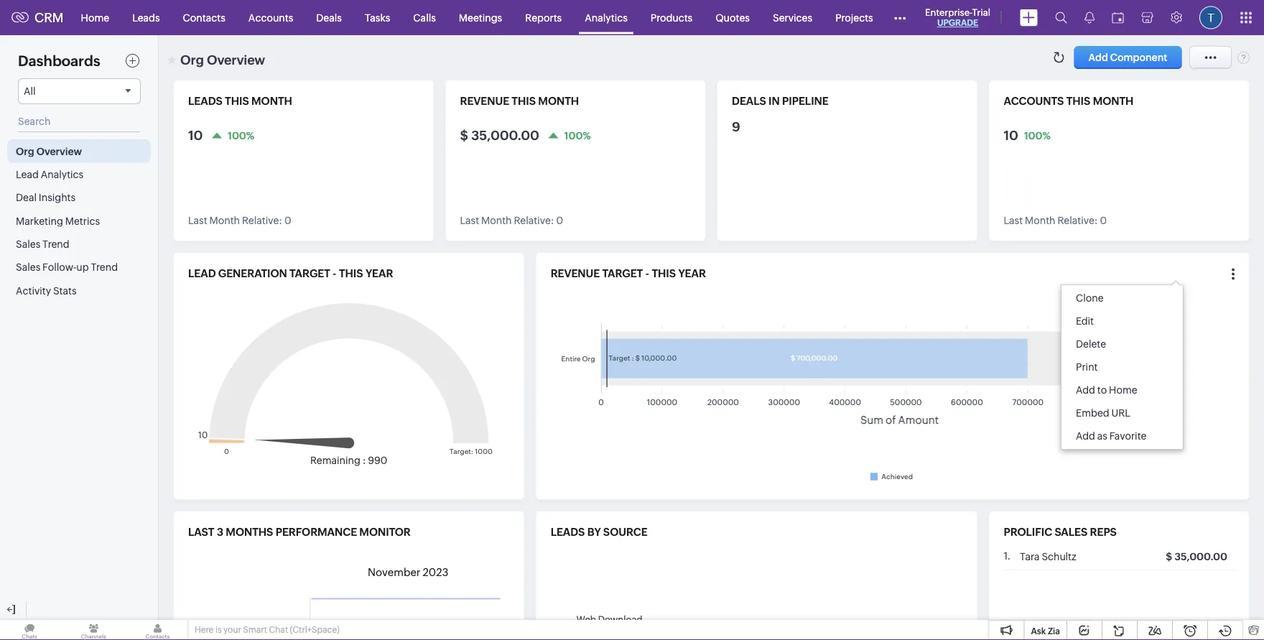 Task type: locate. For each thing, give the bounding box(es) containing it.
relative:
[[242, 215, 283, 226], [514, 215, 555, 226], [1058, 215, 1099, 226]]

calls
[[413, 12, 436, 23]]

signals element
[[1077, 0, 1104, 35]]

delete
[[1077, 339, 1107, 350]]

-
[[333, 267, 337, 280], [646, 267, 650, 280]]

sales follow-up trend
[[16, 262, 118, 273]]

1 horizontal spatial analytics
[[585, 12, 628, 23]]

1 vertical spatial analytics
[[41, 169, 84, 180]]

2023
[[423, 566, 449, 579]]

$ 35,000.00
[[460, 128, 540, 143], [1167, 551, 1228, 563]]

sales follow-up trend link
[[7, 256, 151, 279]]

1 100% from the left
[[228, 130, 255, 141]]

3 month from the left
[[1094, 95, 1134, 107]]

deal insights link
[[7, 186, 151, 209]]

add left 'as'
[[1077, 430, 1096, 442]]

upgrade
[[938, 18, 979, 28]]

crm
[[34, 10, 64, 25]]

sales for sales trend
[[16, 238, 40, 250]]

2 last from the left
[[460, 215, 479, 226]]

0 horizontal spatial $ 35,000.00
[[460, 128, 540, 143]]

1 vertical spatial revenue
[[551, 267, 600, 280]]

2 horizontal spatial 0
[[1101, 215, 1108, 226]]

add for add as favorite
[[1077, 430, 1096, 442]]

home inside home link
[[81, 12, 109, 23]]

0 vertical spatial 35,000.00
[[471, 128, 540, 143]]

2 relative: from the left
[[514, 215, 555, 226]]

add to home
[[1077, 384, 1138, 396]]

0 vertical spatial $
[[460, 128, 469, 143]]

stats
[[53, 285, 77, 296]]

1 horizontal spatial $ 35,000.00
[[1167, 551, 1228, 563]]

2 horizontal spatial month
[[1026, 215, 1056, 226]]

to
[[1098, 384, 1108, 396]]

revenue
[[460, 95, 510, 107], [551, 267, 600, 280]]

100% inside the 10 100%
[[1025, 130, 1051, 141]]

1 horizontal spatial org
[[180, 52, 204, 67]]

leads by source
[[551, 526, 648, 539]]

1 horizontal spatial month
[[482, 215, 512, 226]]

0 horizontal spatial month
[[209, 215, 240, 226]]

1 horizontal spatial month
[[539, 95, 579, 107]]

0 vertical spatial $ 35,000.00
[[460, 128, 540, 143]]

analytics inside analytics link
[[585, 12, 628, 23]]

3 0 from the left
[[1101, 215, 1108, 226]]

2 0 from the left
[[557, 215, 564, 226]]

month
[[252, 95, 292, 107], [539, 95, 579, 107], [1094, 95, 1134, 107]]

1 vertical spatial 35,000.00
[[1175, 551, 1228, 563]]

trend down marketing metrics
[[42, 238, 69, 250]]

0 vertical spatial analytics
[[585, 12, 628, 23]]

last
[[188, 215, 207, 226], [460, 215, 479, 226], [1004, 215, 1024, 226]]

0
[[285, 215, 291, 226], [557, 215, 564, 226], [1101, 215, 1108, 226]]

embed
[[1077, 407, 1110, 419]]

1 horizontal spatial trend
[[91, 262, 118, 273]]

0 vertical spatial trend
[[42, 238, 69, 250]]

0 horizontal spatial org overview
[[16, 145, 82, 157]]

ask zia
[[1032, 626, 1061, 636]]

channels image
[[64, 620, 123, 640]]

1 horizontal spatial overview
[[207, 52, 265, 67]]

0 horizontal spatial year
[[366, 267, 393, 280]]

analytics up insights
[[41, 169, 84, 180]]

deals link
[[305, 0, 354, 35]]

0 horizontal spatial analytics
[[41, 169, 84, 180]]

analytics
[[585, 12, 628, 23], [41, 169, 84, 180]]

0 horizontal spatial leads
[[188, 95, 223, 107]]

accounts
[[249, 12, 293, 23]]

0 horizontal spatial month
[[252, 95, 292, 107]]

2 add from the top
[[1077, 430, 1096, 442]]

1 horizontal spatial 100%
[[565, 130, 591, 141]]

analytics inside lead analytics link
[[41, 169, 84, 180]]

0 horizontal spatial last month relative: 0
[[188, 215, 291, 226]]

0 vertical spatial revenue
[[460, 95, 510, 107]]

1 0 from the left
[[285, 215, 291, 226]]

analytics right the reports
[[585, 12, 628, 23]]

0 horizontal spatial 35,000.00
[[471, 128, 540, 143]]

add as favorite
[[1077, 430, 1147, 442]]

1 horizontal spatial relative:
[[514, 215, 555, 226]]

calls link
[[402, 0, 448, 35]]

1 year from the left
[[366, 267, 393, 280]]

2 100% from the left
[[565, 130, 591, 141]]

1 last from the left
[[188, 215, 207, 226]]

org up lead
[[16, 145, 34, 157]]

deal
[[16, 192, 37, 203]]

chats image
[[0, 620, 59, 640]]

create menu element
[[1012, 0, 1047, 35]]

sales up activity
[[16, 262, 40, 273]]

10 down leads this month
[[188, 128, 203, 143]]

0 vertical spatial home
[[81, 12, 109, 23]]

1 - from the left
[[333, 267, 337, 280]]

100% down revenue this month
[[565, 130, 591, 141]]

overview up "lead analytics"
[[36, 145, 82, 157]]

0 vertical spatial leads
[[188, 95, 223, 107]]

2 horizontal spatial month
[[1094, 95, 1134, 107]]

relative: for $ 35,000.00
[[514, 215, 555, 226]]

0 horizontal spatial 100%
[[228, 130, 255, 141]]

100% down 'accounts'
[[1025, 130, 1051, 141]]

3 100% from the left
[[1025, 130, 1051, 141]]

1 relative: from the left
[[242, 215, 283, 226]]

embed url
[[1077, 407, 1131, 419]]

100% down leads this month
[[228, 130, 255, 141]]

1 month from the left
[[209, 215, 240, 226]]

profile element
[[1192, 0, 1232, 35]]

follow-
[[42, 262, 76, 273]]

2 sales from the top
[[16, 262, 40, 273]]

month
[[209, 215, 240, 226], [482, 215, 512, 226], [1026, 215, 1056, 226]]

0 vertical spatial add
[[1077, 384, 1096, 396]]

0 horizontal spatial 0
[[285, 215, 291, 226]]

1 horizontal spatial home
[[1110, 384, 1138, 396]]

accounts
[[1004, 95, 1065, 107]]

2 month from the left
[[482, 215, 512, 226]]

contacts image
[[128, 620, 187, 640]]

org
[[180, 52, 204, 67], [16, 145, 34, 157]]

0 horizontal spatial home
[[81, 12, 109, 23]]

overview up leads this month
[[207, 52, 265, 67]]

2 month from the left
[[539, 95, 579, 107]]

0 horizontal spatial $
[[460, 128, 469, 143]]

leads
[[132, 12, 160, 23]]

0 horizontal spatial last
[[188, 215, 207, 226]]

1 vertical spatial leads
[[551, 526, 585, 539]]

1 horizontal spatial org overview
[[180, 52, 265, 67]]

schultz
[[1042, 551, 1077, 563]]

last
[[188, 526, 214, 539]]

your
[[224, 625, 241, 635]]

services
[[773, 12, 813, 23]]

1 horizontal spatial revenue
[[551, 267, 600, 280]]

0 horizontal spatial target
[[290, 267, 330, 280]]

org overview up leads this month
[[180, 52, 265, 67]]

2 horizontal spatial last month relative: 0
[[1004, 215, 1108, 226]]

0 for 10
[[285, 215, 291, 226]]

trend right up
[[91, 262, 118, 273]]

1 vertical spatial org overview
[[16, 145, 82, 157]]

100% for $ 35,000.00
[[565, 130, 591, 141]]

10 for 10
[[188, 128, 203, 143]]

create menu image
[[1021, 9, 1039, 26]]

0 horizontal spatial relative:
[[242, 215, 283, 226]]

1 month from the left
[[252, 95, 292, 107]]

home right to
[[1110, 384, 1138, 396]]

0 horizontal spatial 10
[[188, 128, 203, 143]]

org down contacts
[[180, 52, 204, 67]]

last month relative: 0 for 10
[[188, 215, 291, 226]]

tara schultz
[[1021, 551, 1077, 563]]

1 horizontal spatial leads
[[551, 526, 585, 539]]

search element
[[1047, 0, 1077, 35]]

0 vertical spatial org overview
[[180, 52, 265, 67]]

1 vertical spatial sales
[[16, 262, 40, 273]]

1 sales from the top
[[16, 238, 40, 250]]

1 horizontal spatial 10
[[1004, 128, 1019, 143]]

leads link
[[121, 0, 171, 35]]

10 down 'accounts'
[[1004, 128, 1019, 143]]

1 horizontal spatial last month relative: 0
[[460, 215, 564, 226]]

Search text field
[[18, 111, 140, 132]]

2 horizontal spatial last
[[1004, 215, 1024, 226]]

2 last month relative: 0 from the left
[[460, 215, 564, 226]]

None button
[[1075, 46, 1182, 69]]

add left to
[[1077, 384, 1096, 396]]

reps
[[1091, 526, 1118, 539]]

sales for sales follow-up trend
[[16, 262, 40, 273]]

1 vertical spatial org
[[16, 145, 34, 157]]

all
[[24, 86, 36, 97]]

1 vertical spatial add
[[1077, 430, 1096, 442]]

35,000.00
[[471, 128, 540, 143], [1175, 551, 1228, 563]]

1 last month relative: 0 from the left
[[188, 215, 291, 226]]

this for leads
[[225, 95, 249, 107]]

revenue target - this year
[[551, 267, 706, 280]]

1 horizontal spatial $
[[1167, 551, 1173, 563]]

0 vertical spatial overview
[[207, 52, 265, 67]]

0 vertical spatial sales
[[16, 238, 40, 250]]

sales
[[16, 238, 40, 250], [16, 262, 40, 273]]

org overview link
[[7, 139, 151, 163]]

0 for $ 35,000.00
[[557, 215, 564, 226]]

marketing
[[16, 215, 63, 227]]

overview
[[207, 52, 265, 67], [36, 145, 82, 157]]

0 horizontal spatial trend
[[42, 238, 69, 250]]

activity
[[16, 285, 51, 296]]

1 horizontal spatial 0
[[557, 215, 564, 226]]

favorite
[[1110, 430, 1147, 442]]

1 10 from the left
[[188, 128, 203, 143]]

quotes
[[716, 12, 750, 23]]

home right crm
[[81, 12, 109, 23]]

1 add from the top
[[1077, 384, 1096, 396]]

1 horizontal spatial target
[[603, 267, 643, 280]]

0 vertical spatial org
[[180, 52, 204, 67]]

3 last month relative: 0 from the left
[[1004, 215, 1108, 226]]

sales down marketing
[[16, 238, 40, 250]]

this
[[225, 95, 249, 107], [512, 95, 536, 107], [1067, 95, 1091, 107], [339, 267, 363, 280], [652, 267, 676, 280]]

1 target from the left
[[290, 267, 330, 280]]

3 month from the left
[[1026, 215, 1056, 226]]

1 horizontal spatial -
[[646, 267, 650, 280]]

performance
[[276, 526, 357, 539]]

2 horizontal spatial relative:
[[1058, 215, 1099, 226]]

1 horizontal spatial last
[[460, 215, 479, 226]]

by
[[588, 526, 601, 539]]

1 horizontal spatial year
[[679, 267, 706, 280]]

1 vertical spatial $
[[1167, 551, 1173, 563]]

2 10 from the left
[[1004, 128, 1019, 143]]

1 vertical spatial overview
[[36, 145, 82, 157]]

org overview up "lead analytics"
[[16, 145, 82, 157]]

home
[[81, 12, 109, 23], [1110, 384, 1138, 396]]

calendar image
[[1113, 12, 1125, 23]]

revenue for revenue this month
[[460, 95, 510, 107]]

0 horizontal spatial -
[[333, 267, 337, 280]]

0 horizontal spatial revenue
[[460, 95, 510, 107]]

target
[[290, 267, 330, 280], [603, 267, 643, 280]]

chat
[[269, 625, 288, 635]]

last month relative: 0
[[188, 215, 291, 226], [460, 215, 564, 226], [1004, 215, 1108, 226]]

marketing metrics link
[[7, 209, 151, 232]]

add
[[1077, 384, 1096, 396], [1077, 430, 1096, 442]]

2 horizontal spatial 100%
[[1025, 130, 1051, 141]]

All field
[[18, 78, 141, 104]]

accounts this month
[[1004, 95, 1134, 107]]

10
[[188, 128, 203, 143], [1004, 128, 1019, 143]]



Task type: vqa. For each thing, say whether or not it's contained in the screenshot.
2nd THE YEAR from left
yes



Task type: describe. For each thing, give the bounding box(es) containing it.
smart
[[243, 625, 267, 635]]

(ctrl+space)
[[290, 625, 340, 635]]

revenue for revenue target - this year
[[551, 267, 600, 280]]

lead
[[188, 267, 216, 280]]

clone
[[1077, 293, 1104, 304]]

deals
[[732, 95, 767, 107]]

achieved
[[882, 473, 914, 481]]

contacts link
[[171, 0, 237, 35]]

1 vertical spatial home
[[1110, 384, 1138, 396]]

here
[[195, 625, 214, 635]]

leads this month
[[188, 95, 292, 107]]

revenue this month
[[460, 95, 579, 107]]

100% for 10
[[228, 130, 255, 141]]

3 last from the left
[[1004, 215, 1024, 226]]

tara
[[1021, 551, 1040, 563]]

ask
[[1032, 626, 1047, 636]]

projects link
[[824, 0, 885, 35]]

monitor
[[360, 526, 411, 539]]

help image
[[1238, 51, 1251, 64]]

months
[[226, 526, 273, 539]]

prolific
[[1004, 526, 1053, 539]]

reports link
[[514, 0, 574, 35]]

projects
[[836, 12, 874, 23]]

tasks link
[[354, 0, 402, 35]]

10 for 10 100%
[[1004, 128, 1019, 143]]

meetings
[[459, 12, 503, 23]]

marketing metrics
[[16, 215, 100, 227]]

activity stats link
[[7, 279, 151, 302]]

search image
[[1056, 11, 1068, 24]]

analytics link
[[574, 0, 639, 35]]

lead analytics link
[[7, 163, 151, 186]]

sales
[[1055, 526, 1088, 539]]

meetings link
[[448, 0, 514, 35]]

up
[[76, 262, 89, 273]]

month for 10
[[252, 95, 292, 107]]

this for accounts
[[1067, 95, 1091, 107]]

last 3 months performance monitor
[[188, 526, 411, 539]]

accounts link
[[237, 0, 305, 35]]

in
[[769, 95, 780, 107]]

prolific sales reps
[[1004, 526, 1118, 539]]

this for revenue
[[512, 95, 536, 107]]

1 vertical spatial $ 35,000.00
[[1167, 551, 1228, 563]]

last for $ 35,000.00
[[460, 215, 479, 226]]

2 target from the left
[[603, 267, 643, 280]]

quotes link
[[704, 0, 762, 35]]

month for $ 35,000.00
[[539, 95, 579, 107]]

edit
[[1077, 316, 1095, 327]]

activity stats
[[16, 285, 77, 296]]

0 horizontal spatial org
[[16, 145, 34, 157]]

insights
[[39, 192, 76, 203]]

deal insights
[[16, 192, 76, 203]]

last for 10
[[188, 215, 207, 226]]

lead generation target - this year
[[188, 267, 393, 280]]

2 year from the left
[[679, 267, 706, 280]]

0 horizontal spatial overview
[[36, 145, 82, 157]]

url
[[1112, 407, 1131, 419]]

enterprise-
[[926, 7, 973, 18]]

source
[[604, 526, 648, 539]]

services link
[[762, 0, 824, 35]]

10 100%
[[1004, 128, 1051, 143]]

9
[[732, 119, 741, 134]]

deals
[[316, 12, 342, 23]]

trial
[[973, 7, 991, 18]]

2 - from the left
[[646, 267, 650, 280]]

as
[[1098, 430, 1108, 442]]

dashboards
[[18, 53, 100, 69]]

1 horizontal spatial 35,000.00
[[1175, 551, 1228, 563]]

generation
[[218, 267, 287, 280]]

november 2023
[[368, 566, 449, 579]]

pipeline
[[783, 95, 829, 107]]

last month relative: 0 for $ 35,000.00
[[460, 215, 564, 226]]

sales trend
[[16, 238, 69, 250]]

november
[[368, 566, 421, 579]]

profile image
[[1200, 6, 1223, 29]]

print
[[1077, 362, 1099, 373]]

tasks
[[365, 12, 390, 23]]

metrics
[[65, 215, 100, 227]]

signals image
[[1085, 11, 1095, 24]]

lead analytics
[[16, 169, 84, 180]]

Other Modules field
[[885, 6, 916, 29]]

lead
[[16, 169, 39, 180]]

relative: for 10
[[242, 215, 283, 226]]

here is your smart chat (ctrl+space)
[[195, 625, 340, 635]]

add for add to home
[[1077, 384, 1096, 396]]

sales trend link
[[7, 232, 151, 256]]

deals in pipeline
[[732, 95, 829, 107]]

month for $ 35,000.00
[[482, 215, 512, 226]]

1 vertical spatial trend
[[91, 262, 118, 273]]

is
[[216, 625, 222, 635]]

home link
[[69, 0, 121, 35]]

reports
[[526, 12, 562, 23]]

3 relative: from the left
[[1058, 215, 1099, 226]]

month for 10
[[209, 215, 240, 226]]

leads for leads this month
[[188, 95, 223, 107]]

products
[[651, 12, 693, 23]]

3
[[217, 526, 224, 539]]

leads for leads by source
[[551, 526, 585, 539]]

enterprise-trial upgrade
[[926, 7, 991, 28]]

zia
[[1049, 626, 1061, 636]]

1.
[[1004, 551, 1011, 562]]



